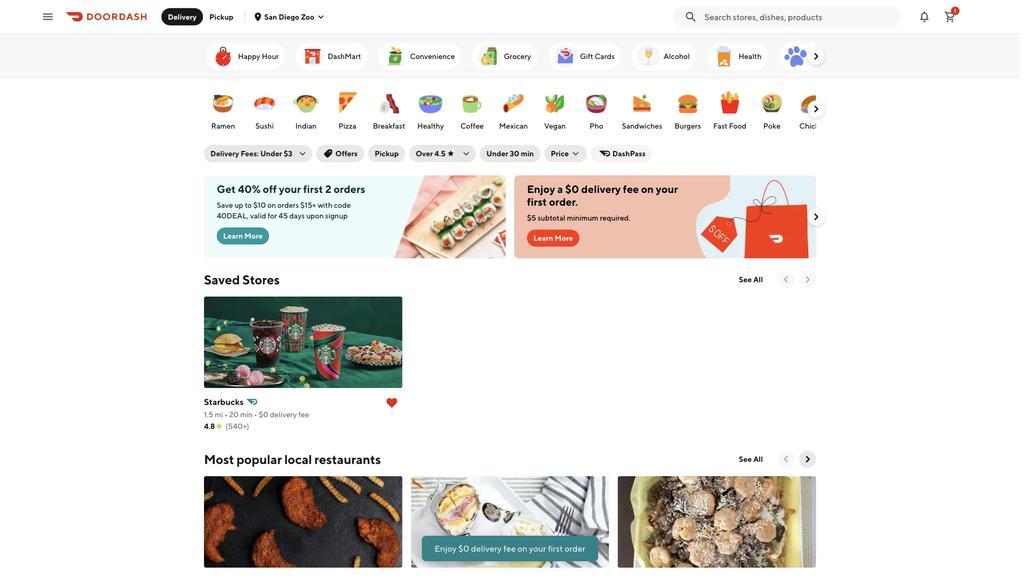 Task type: describe. For each thing, give the bounding box(es) containing it.
san diego zoo
[[264, 12, 315, 21]]

delivery fees: under $3
[[210, 149, 293, 158]]

20
[[229, 410, 239, 419]]

pho
[[590, 121, 604, 130]]

learn more for up
[[223, 231, 263, 240]]

enjoy for $0
[[435, 544, 457, 554]]

1 horizontal spatial fee
[[504, 544, 516, 554]]

1 horizontal spatial your
[[529, 544, 547, 554]]

your inside enjoy a $0 delivery fee on your first order. $5 subtotal minimum required.
[[656, 183, 678, 195]]

code
[[334, 201, 351, 209]]

cards
[[595, 52, 615, 61]]

local
[[284, 452, 312, 467]]

san diego zoo button
[[254, 12, 325, 21]]

2 • from the left
[[254, 410, 257, 419]]

up
[[235, 201, 243, 209]]

$10
[[253, 201, 266, 209]]

health
[[739, 52, 762, 61]]

grocery image
[[476, 44, 502, 69]]

2 horizontal spatial first
[[548, 544, 563, 554]]

on inside enjoy a $0 delivery fee on your first order. $5 subtotal minimum required.
[[641, 183, 654, 195]]

1
[[955, 8, 957, 14]]

under 30 min button
[[480, 145, 541, 162]]

learn more button for order.
[[527, 230, 580, 247]]

happy hour image
[[210, 44, 236, 69]]

delivery for delivery
[[168, 12, 197, 21]]

mexican
[[499, 121, 528, 130]]

saved
[[204, 272, 240, 287]]

enjoy a $0 delivery fee on your first order. $5 subtotal minimum required.
[[527, 183, 678, 222]]

dashmart
[[328, 52, 361, 61]]

previous button of carousel image for most popular local restaurants
[[781, 454, 792, 465]]

zoo
[[301, 12, 315, 21]]

1 horizontal spatial delivery
[[471, 544, 502, 554]]

1 vertical spatial next button of carousel image
[[803, 454, 813, 465]]

0 horizontal spatial fee
[[298, 410, 309, 419]]

1 horizontal spatial orders
[[334, 183, 365, 195]]

most popular local restaurants link
[[204, 451, 381, 468]]

45
[[279, 211, 288, 220]]

see all for saved stores
[[739, 275, 763, 284]]

on inside get 40% off your first 2 orders save up to $10 on orders $15+ with code 40deal, valid for 45 days upon signup
[[267, 201, 276, 209]]

fee inside enjoy a $0 delivery fee on your first order. $5 subtotal minimum required.
[[623, 183, 639, 195]]

see for most popular local restaurants
[[739, 455, 752, 464]]

mi
[[215, 410, 223, 419]]

see all link for most popular local restaurants
[[733, 451, 770, 468]]

$​0
[[259, 410, 269, 419]]

upon
[[306, 211, 324, 220]]

$5
[[527, 213, 536, 222]]

1 vertical spatial next button of carousel image
[[811, 104, 822, 114]]

1.5 mi • 20 min • $​0 delivery fee
[[204, 410, 309, 419]]

0 horizontal spatial delivery
[[270, 410, 297, 419]]

save
[[217, 201, 233, 209]]

delivery inside enjoy a $0 delivery fee on your first order. $5 subtotal minimum required.
[[582, 183, 621, 195]]

starbucks
[[204, 397, 244, 407]]

popular
[[237, 452, 282, 467]]

stores
[[242, 272, 280, 287]]

pizza
[[339, 121, 357, 130]]

0 horizontal spatial min
[[240, 410, 253, 419]]

delivery for delivery fees: under $3
[[210, 149, 239, 158]]

more for order.
[[555, 234, 573, 242]]

dashpass button
[[591, 145, 652, 162]]

$15+
[[301, 201, 316, 209]]

healthy
[[418, 121, 444, 130]]

a
[[558, 183, 563, 195]]

days
[[289, 211, 305, 220]]

off
[[263, 183, 277, 195]]

happy hour link
[[206, 43, 285, 70]]

get 40% off your first 2 orders save up to $10 on orders $15+ with code 40deal, valid for 45 days upon signup
[[217, 183, 365, 220]]

ramen
[[211, 121, 235, 130]]

sandwiches
[[622, 121, 663, 130]]

2
[[325, 183, 332, 195]]

saved stores link
[[204, 271, 280, 288]]

first inside enjoy a $0 delivery fee on your first order. $5 subtotal minimum required.
[[527, 196, 547, 208]]

chicken
[[800, 121, 828, 130]]

Store search: begin typing to search for stores available on DoorDash text field
[[705, 11, 895, 23]]

$3
[[284, 149, 293, 158]]

with
[[318, 201, 333, 209]]

health link
[[707, 43, 768, 70]]

click to remove this store from your saved list image
[[386, 397, 398, 409]]

more for up
[[245, 231, 263, 240]]

required.
[[600, 213, 631, 222]]

health image
[[711, 44, 737, 69]]

to
[[245, 201, 252, 209]]

all for most popular local restaurants
[[754, 455, 763, 464]]

saved stores
[[204, 272, 280, 287]]

price button
[[545, 145, 587, 162]]

under inside button
[[487, 149, 509, 158]]

gift cards
[[580, 52, 615, 61]]

all for saved stores
[[754, 275, 763, 284]]

first inside get 40% off your first 2 orders save up to $10 on orders $15+ with code 40deal, valid for 45 days upon signup
[[303, 183, 323, 195]]

most popular local restaurants
[[204, 452, 381, 467]]



Task type: locate. For each thing, give the bounding box(es) containing it.
1 vertical spatial min
[[240, 410, 253, 419]]

pickup button up happy hour image
[[203, 8, 240, 25]]

1 see all from the top
[[739, 275, 763, 284]]

delivery inside button
[[168, 12, 197, 21]]

under left 30
[[487, 149, 509, 158]]

learn down subtotal on the top right of the page
[[534, 234, 553, 242]]

under left $3
[[260, 149, 282, 158]]

0 horizontal spatial learn
[[223, 231, 243, 240]]

convenience link
[[378, 43, 462, 70]]

1 previous button of carousel image from the top
[[781, 274, 792, 285]]

previous button of carousel image
[[781, 274, 792, 285], [781, 454, 792, 465]]

over
[[416, 149, 433, 158]]

1 all from the top
[[754, 275, 763, 284]]

gift cards image
[[553, 44, 578, 69]]

learn more button
[[217, 228, 269, 245], [527, 230, 580, 247]]

poke
[[764, 121, 781, 130]]

0 horizontal spatial learn more
[[223, 231, 263, 240]]

0 vertical spatial pickup button
[[203, 8, 240, 25]]

learn more
[[223, 231, 263, 240], [534, 234, 573, 242]]

1 vertical spatial first
[[527, 196, 547, 208]]

2 horizontal spatial on
[[641, 183, 654, 195]]

see all link for saved stores
[[733, 271, 770, 288]]

0 vertical spatial fee
[[623, 183, 639, 195]]

more
[[245, 231, 263, 240], [555, 234, 573, 242]]

0 horizontal spatial more
[[245, 231, 263, 240]]

gift cards link
[[548, 43, 621, 70]]

pickup for the bottommost pickup button
[[375, 149, 399, 158]]

next button of carousel image
[[811, 51, 822, 62], [811, 104, 822, 114], [803, 274, 813, 285]]

0 horizontal spatial delivery
[[168, 12, 197, 21]]

0 vertical spatial $0
[[565, 183, 579, 195]]

get
[[217, 183, 236, 195]]

orders
[[334, 183, 365, 195], [278, 201, 299, 209]]

vegan
[[544, 121, 566, 130]]

previous button of carousel image for saved stores
[[781, 274, 792, 285]]

2 see all from the top
[[739, 455, 763, 464]]

happy hour
[[238, 52, 279, 61]]

learn more button down 40deal,
[[217, 228, 269, 245]]

0 vertical spatial see all
[[739, 275, 763, 284]]

next button of carousel image
[[811, 212, 822, 222], [803, 454, 813, 465]]

subtotal
[[538, 213, 566, 222]]

2 see all link from the top
[[733, 451, 770, 468]]

0 vertical spatial enjoy
[[527, 183, 555, 195]]

first left 2
[[303, 183, 323, 195]]

valid
[[250, 211, 266, 220]]

learn for first
[[534, 234, 553, 242]]

under
[[260, 149, 282, 158], [487, 149, 509, 158]]

learn
[[223, 231, 243, 240], [534, 234, 553, 242]]

gift
[[580, 52, 594, 61]]

1 items, open order cart image
[[944, 10, 957, 23]]

2 horizontal spatial delivery
[[582, 183, 621, 195]]

0 vertical spatial next button of carousel image
[[811, 212, 822, 222]]

delivery
[[168, 12, 197, 21], [210, 149, 239, 158]]

1 vertical spatial enjoy
[[435, 544, 457, 554]]

1 horizontal spatial enjoy
[[527, 183, 555, 195]]

pets link
[[779, 43, 832, 70]]

1 horizontal spatial •
[[254, 410, 257, 419]]

on up for
[[267, 201, 276, 209]]

1.5
[[204, 410, 213, 419]]

1 vertical spatial delivery
[[270, 410, 297, 419]]

orders up 45
[[278, 201, 299, 209]]

0 vertical spatial all
[[754, 275, 763, 284]]

0 horizontal spatial •
[[225, 410, 228, 419]]

0 vertical spatial previous button of carousel image
[[781, 274, 792, 285]]

for
[[268, 211, 277, 220]]

2 all from the top
[[754, 455, 763, 464]]

on left the order
[[518, 544, 528, 554]]

pickup button
[[203, 8, 240, 25], [368, 145, 405, 162]]

1 horizontal spatial more
[[555, 234, 573, 242]]

see all link
[[733, 271, 770, 288], [733, 451, 770, 468]]

4.8
[[204, 422, 215, 431]]

your inside get 40% off your first 2 orders save up to $10 on orders $15+ with code 40deal, valid for 45 days upon signup
[[279, 183, 301, 195]]

learn more down subtotal on the top right of the page
[[534, 234, 573, 242]]

1 vertical spatial fee
[[298, 410, 309, 419]]

coffee
[[461, 121, 484, 130]]

1 horizontal spatial min
[[521, 149, 534, 158]]

0 vertical spatial see
[[739, 275, 752, 284]]

fees:
[[241, 149, 259, 158]]

pets image
[[783, 44, 809, 69]]

(540+)
[[226, 422, 249, 431]]

all
[[754, 275, 763, 284], [754, 455, 763, 464]]

1 button
[[940, 6, 961, 27]]

burgers
[[675, 121, 701, 130]]

hour
[[262, 52, 279, 61]]

most
[[204, 452, 234, 467]]

learn more button down subtotal on the top right of the page
[[527, 230, 580, 247]]

1 see from the top
[[739, 275, 752, 284]]

alcohol link
[[632, 43, 696, 70]]

2 vertical spatial first
[[548, 544, 563, 554]]

learn more button for up
[[217, 228, 269, 245]]

2 see from the top
[[739, 455, 752, 464]]

convenience
[[410, 52, 455, 61]]

$0 inside enjoy a $0 delivery fee on your first order. $5 subtotal minimum required.
[[565, 183, 579, 195]]

0 horizontal spatial your
[[279, 183, 301, 195]]

over 4.5
[[416, 149, 446, 158]]

0 horizontal spatial $0
[[458, 544, 470, 554]]

your
[[279, 183, 301, 195], [656, 183, 678, 195], [529, 544, 547, 554]]

pickup
[[209, 12, 234, 21], [375, 149, 399, 158]]

pets
[[811, 52, 826, 61]]

min right 20
[[240, 410, 253, 419]]

enjoy inside enjoy a $0 delivery fee on your first order. $5 subtotal minimum required.
[[527, 183, 555, 195]]

dashpass
[[613, 149, 646, 158]]

2 vertical spatial next button of carousel image
[[803, 274, 813, 285]]

learn more down 40deal,
[[223, 231, 263, 240]]

1 vertical spatial pickup
[[375, 149, 399, 158]]

1 vertical spatial all
[[754, 455, 763, 464]]

0 horizontal spatial orders
[[278, 201, 299, 209]]

• left the $​0
[[254, 410, 257, 419]]

0 vertical spatial delivery
[[168, 12, 197, 21]]

1 vertical spatial pickup button
[[368, 145, 405, 162]]

learn more for order.
[[534, 234, 573, 242]]

0 vertical spatial next button of carousel image
[[811, 51, 822, 62]]

convenience image
[[383, 44, 408, 69]]

2 horizontal spatial your
[[656, 183, 678, 195]]

first up $5
[[527, 196, 547, 208]]

see all for most popular local restaurants
[[739, 455, 763, 464]]

1 horizontal spatial on
[[518, 544, 528, 554]]

fast
[[714, 121, 728, 130]]

0 vertical spatial delivery
[[582, 183, 621, 195]]

0 horizontal spatial on
[[267, 201, 276, 209]]

enjoy
[[527, 183, 555, 195], [435, 544, 457, 554]]

more down subtotal on the top right of the page
[[555, 234, 573, 242]]

1 horizontal spatial pickup button
[[368, 145, 405, 162]]

0 vertical spatial pickup
[[209, 12, 234, 21]]

0 vertical spatial min
[[521, 149, 534, 158]]

min inside button
[[521, 149, 534, 158]]

2 previous button of carousel image from the top
[[781, 454, 792, 465]]

min right 30
[[521, 149, 534, 158]]

4.5
[[435, 149, 446, 158]]

1 horizontal spatial learn more button
[[527, 230, 580, 247]]

see for saved stores
[[739, 275, 752, 284]]

1 vertical spatial see
[[739, 455, 752, 464]]

0 vertical spatial on
[[641, 183, 654, 195]]

0 horizontal spatial learn more button
[[217, 228, 269, 245]]

enjoy $0 delivery fee on your first order
[[435, 544, 586, 554]]

minimum
[[567, 213, 599, 222]]

notification bell image
[[919, 10, 931, 23]]

delivery
[[582, 183, 621, 195], [270, 410, 297, 419], [471, 544, 502, 554]]

40%
[[238, 183, 261, 195]]

enjoy for a
[[527, 183, 555, 195]]

under 30 min
[[487, 149, 534, 158]]

fast food
[[714, 121, 747, 130]]

1 vertical spatial $0
[[458, 544, 470, 554]]

0 horizontal spatial enjoy
[[435, 544, 457, 554]]

pickup for the leftmost pickup button
[[209, 12, 234, 21]]

diego
[[279, 12, 300, 21]]

order
[[565, 544, 586, 554]]

2 vertical spatial fee
[[504, 544, 516, 554]]

open menu image
[[41, 10, 54, 23]]

1 horizontal spatial $0
[[565, 183, 579, 195]]

0 vertical spatial orders
[[334, 183, 365, 195]]

1 vertical spatial on
[[267, 201, 276, 209]]

dashmart image
[[300, 44, 326, 69]]

2 under from the left
[[487, 149, 509, 158]]

restaurants
[[315, 452, 381, 467]]

0 vertical spatial see all link
[[733, 271, 770, 288]]

learn down 40deal,
[[223, 231, 243, 240]]

pickup down "breakfast"
[[375, 149, 399, 158]]

order.
[[549, 196, 578, 208]]

offers
[[336, 149, 358, 158]]

1 under from the left
[[260, 149, 282, 158]]

dashmart link
[[296, 43, 368, 70]]

1 vertical spatial see all
[[739, 455, 763, 464]]

1 horizontal spatial first
[[527, 196, 547, 208]]

min
[[521, 149, 534, 158], [240, 410, 253, 419]]

san
[[264, 12, 277, 21]]

alcohol
[[664, 52, 690, 61]]

1 vertical spatial see all link
[[733, 451, 770, 468]]

food
[[729, 121, 747, 130]]

0 horizontal spatial pickup button
[[203, 8, 240, 25]]

1 horizontal spatial under
[[487, 149, 509, 158]]

1 horizontal spatial pickup
[[375, 149, 399, 158]]

1 horizontal spatial delivery
[[210, 149, 239, 158]]

2 vertical spatial on
[[518, 544, 528, 554]]

delivery button
[[162, 8, 203, 25]]

pickup button down "breakfast"
[[368, 145, 405, 162]]

1 vertical spatial orders
[[278, 201, 299, 209]]

alcohol image
[[636, 44, 662, 69]]

more down valid
[[245, 231, 263, 240]]

orders up code
[[334, 183, 365, 195]]

1 • from the left
[[225, 410, 228, 419]]

breakfast
[[373, 121, 405, 130]]

1 horizontal spatial learn
[[534, 234, 553, 242]]

0 horizontal spatial first
[[303, 183, 323, 195]]

indian
[[296, 121, 317, 130]]

1 vertical spatial previous button of carousel image
[[781, 454, 792, 465]]

on down dashpass
[[641, 183, 654, 195]]

learn for save
[[223, 231, 243, 240]]

2 vertical spatial delivery
[[471, 544, 502, 554]]

•
[[225, 410, 228, 419], [254, 410, 257, 419]]

0 horizontal spatial pickup
[[209, 12, 234, 21]]

2 horizontal spatial fee
[[623, 183, 639, 195]]

offers button
[[316, 145, 364, 162]]

1 see all link from the top
[[733, 271, 770, 288]]

30
[[510, 149, 520, 158]]

grocery
[[504, 52, 531, 61]]

price
[[551, 149, 569, 158]]

pickup right delivery button
[[209, 12, 234, 21]]

• right mi
[[225, 410, 228, 419]]

happy
[[238, 52, 260, 61]]

40deal,
[[217, 211, 249, 220]]

see
[[739, 275, 752, 284], [739, 455, 752, 464]]

0 horizontal spatial under
[[260, 149, 282, 158]]

1 horizontal spatial learn more
[[534, 234, 573, 242]]

sushi
[[256, 121, 274, 130]]

first left the order
[[548, 544, 563, 554]]

1 vertical spatial delivery
[[210, 149, 239, 158]]

0 vertical spatial first
[[303, 183, 323, 195]]



Task type: vqa. For each thing, say whether or not it's contained in the screenshot.
San Diego Zoo popup button
yes



